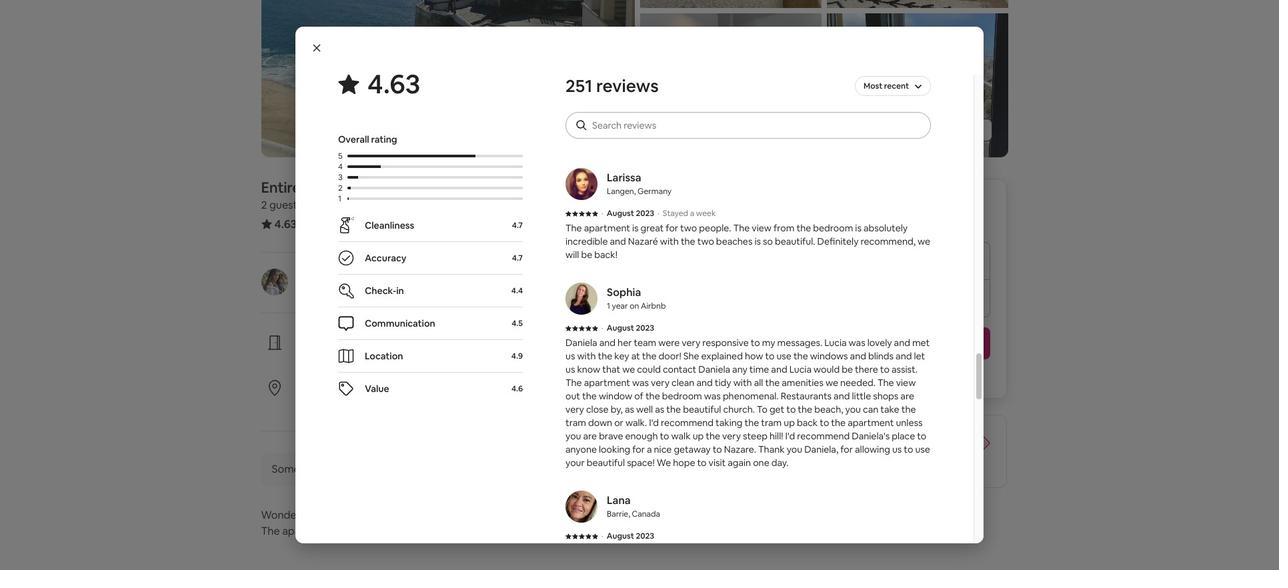 Task type: describe. For each thing, give the bounding box(es) containing it.
a inside great location 95% of recent guests gave the location a 5-star rating.
[[471, 397, 476, 409]]

the up incredible
[[566, 222, 582, 234]]

portugal
[[444, 178, 502, 197]]

are down charged
[[901, 390, 915, 402]]

0 horizontal spatial we
[[623, 364, 635, 376]]

of inside your dates are $75 aud less than the avg. nightly rate of the last 60 days.
[[921, 444, 931, 458]]

view inside wonderful ocean-facing frontline apartment. the apartment enjoys a unique view of the sea and nazareth.
[[415, 524, 438, 538]]

absolutely
[[864, 222, 908, 234]]

the down restaurants
[[798, 404, 813, 416]]

than
[[797, 444, 819, 458]]

check-
[[365, 285, 396, 297]]

1 vertical spatial us
[[566, 364, 575, 376]]

great
[[641, 222, 664, 234]]

2 tram from the left
[[762, 417, 782, 429]]

of inside wonderful ocean-facing frontline apartment. the apartment enjoys a unique view of the sea and nazareth.
[[440, 524, 450, 538]]

less
[[776, 444, 794, 458]]

1 vertical spatial 251 reviews
[[305, 217, 363, 231]]

hosted by daniela 6 years hosting
[[304, 268, 395, 297]]

lovely studio/apartment in sítio da nazaré 2 image 2 image
[[640, 0, 822, 8]]

by
[[343, 268, 355, 282]]

incredible
[[566, 236, 608, 248]]

1 horizontal spatial i'd
[[786, 430, 795, 442]]

to
[[757, 404, 768, 416]]

1 2023 from the top
[[636, 120, 655, 131]]

the down beach,
[[832, 417, 846, 429]]

apartment inside wonderful ocean-facing frontline apartment. the apartment enjoys a unique view of the sea and nazareth.
[[282, 524, 335, 538]]

2 vertical spatial we
[[826, 377, 839, 389]]

tidy
[[715, 377, 732, 389]]

unit
[[346, 178, 373, 197]]

daniela's
[[852, 430, 890, 442]]

for inside the 'the apartment is great for two people. the view from the bedroom is absolutely incredible and nazaré with the two beaches is so beautiful. definitely recommend, we will be back!'
[[666, 222, 679, 234]]

all inside show all photos button
[[939, 124, 949, 136]]

recommend,
[[861, 236, 916, 248]]

close
[[586, 404, 609, 416]]

all inside daniela and her team were very responsive to my messages. lucia was lovely and met us with the key at the door! she explained how to use the windows and blinds and let us know that we could contact daniela any time and lucia would be there to assist. the apartment was very clean and tidy with all the amenities we needed. the view out the window of the bedroom was phenomenal. restaurants and little shops are very close by, as well as the beautiful church. to get to the beach, you can take the tram down or walk. i'd recommend taking the tram up back to the apartment unless you are brave enough to walk up the very steep hill! i'd recommend daniela's place to anyone looking for a nice getaway to nazare. thank you daniela, for allowing us to use your beautiful space! we hope to visit again one day.
[[754, 377, 764, 389]]

gave
[[395, 397, 416, 409]]

stayed
[[663, 208, 689, 219]]

2 for 2
[[338, 183, 343, 194]]

thank
[[759, 444, 785, 456]]

0 vertical spatial recommend
[[661, 417, 714, 429]]

at
[[632, 350, 640, 362]]

the inside self check-in check yourself in with the lockbox.
[[400, 352, 415, 364]]

recent inside most recent popup button
[[885, 81, 909, 91]]

apartment down the that at the bottom left
[[584, 377, 631, 389]]

the up could
[[642, 350, 657, 362]]

with inside self check-in check yourself in with the lockbox.
[[379, 352, 398, 364]]

total before taxes
[[776, 214, 854, 226]]

ocean-
[[316, 508, 350, 522]]

1 bedroom · 1 bed · 1 bath
[[310, 198, 432, 212]]

1 · august 2023 from the top
[[602, 120, 655, 131]]

the up the shops
[[878, 377, 895, 389]]

0 vertical spatial two
[[681, 222, 697, 234]]

1 vertical spatial two
[[698, 236, 715, 248]]

responsive
[[703, 337, 749, 349]]

your
[[843, 431, 865, 445]]

to left my
[[751, 337, 761, 349]]

years
[[311, 285, 334, 297]]

frontline
[[383, 508, 424, 522]]

back
[[797, 417, 818, 429]]

2 for 2 guests
[[261, 198, 267, 212]]

1 down rental
[[310, 198, 314, 212]]

2 vertical spatial was
[[705, 390, 721, 402]]

taxes
[[830, 214, 854, 226]]

cleanliness
[[365, 220, 415, 232]]

perfect
[[638, 134, 670, 146]]

germany
[[638, 186, 672, 197]]

are inside your dates are $75 aud less than the avg. nightly rate of the last 60 days.
[[897, 431, 913, 445]]

georgi image
[[566, 80, 598, 112]]

great location 95% of recent guests gave the location a 5-star rating.
[[304, 380, 533, 409]]

to left visit
[[698, 457, 707, 469]]

unless
[[896, 417, 923, 429]]

are up anyone
[[584, 430, 597, 442]]

251 inside 4.63 dialog
[[566, 75, 593, 97]]

1 down 3
[[338, 194, 342, 204]]

be inside the 'the apartment is great for two people. the view from the bedroom is absolutely incredible and nazaré with the two beaches is so beautiful. definitely recommend, we will be back!'
[[581, 249, 593, 261]]

and inside the 'the apartment is great for two people. the view from the bedroom is absolutely incredible and nazaré with the two beaches is so beautiful. definitely recommend, we will be back!'
[[610, 236, 626, 248]]

with up know
[[577, 350, 596, 362]]

reserve button
[[776, 328, 991, 360]]

4.7 for accuracy
[[512, 253, 523, 264]]

1 august from the top
[[607, 120, 634, 131]]

very down out
[[566, 404, 584, 416]]

georgi
[[607, 83, 642, 97]]

place
[[892, 430, 916, 442]]

automatically
[[370, 462, 436, 476]]

1 horizontal spatial location
[[435, 397, 469, 409]]

great
[[304, 380, 333, 394]]

2 horizontal spatial is
[[856, 222, 862, 234]]

2 horizontal spatial be
[[873, 370, 884, 382]]

the down taking
[[706, 430, 721, 442]]

bed
[[376, 198, 396, 212]]

the inside wonderful ocean-facing frontline apartment. the apartment enjoys a unique view of the sea and nazareth.
[[453, 524, 469, 538]]

a inside wonderful ocean-facing frontline apartment. the apartment enjoys a unique view of the sea and nazareth.
[[371, 524, 377, 538]]

· august 2023 for lana
[[602, 531, 655, 542]]

walk.
[[626, 417, 647, 429]]

2 horizontal spatial for
[[841, 444, 853, 456]]

nazaré,
[[390, 178, 441, 197]]

the down time
[[766, 377, 780, 389]]

again
[[728, 457, 751, 469]]

3 august from the top
[[607, 323, 634, 334]]

1 horizontal spatial beautiful
[[683, 404, 722, 416]]

4
[[338, 161, 343, 172]]

that
[[603, 364, 621, 376]]

host profile picture image
[[261, 269, 288, 296]]

entire
[[261, 178, 301, 197]]

beautiful.
[[775, 236, 816, 248]]

messages.
[[778, 337, 823, 349]]

and right time
[[772, 364, 788, 376]]

bath
[[410, 198, 432, 212]]

out
[[566, 390, 581, 402]]

view inside the 'the apartment is great for two people. the view from the bedroom is absolutely incredible and nazaré with the two beaches is so beautiful. definitely recommend, we will be back!'
[[752, 222, 772, 234]]

hope
[[673, 457, 696, 469]]

phenomenal.
[[723, 390, 779, 402]]

0 vertical spatial us
[[566, 350, 575, 362]]

with down any
[[734, 377, 752, 389]]

4.63 inside dialog
[[368, 67, 421, 101]]

and left the her
[[600, 337, 616, 349]]

lovely studio/apartment in sítio da nazaré 2 image 4 image
[[827, 0, 1009, 8]]

60
[[796, 458, 809, 472]]

1 vertical spatial daniela
[[566, 337, 598, 349]]

1 horizontal spatial lucia
[[825, 337, 847, 349]]

enough
[[626, 430, 658, 442]]

0 horizontal spatial i'd
[[649, 417, 659, 429]]

1 vertical spatial use
[[916, 444, 931, 456]]

the up walk
[[667, 404, 681, 416]]

6
[[304, 285, 309, 297]]

bedroom inside daniela and her team were very responsive to my messages. lucia was lovely and met us with the key at the door! she explained how to use the windows and blinds and let us know that we could contact daniela any time and lucia would be there to assist. the apartment was very clean and tidy with all the amenities we needed. the view out the window of the bedroom was phenomenal. restaurants and little shops are very close by, as well as the beautiful church. to get to the beach, you can take the tram down or walk. i'd recommend taking the tram up back to the apartment unless you are brave enough to walk up the very steep hill! i'd recommend daniela's place to anyone looking for a nice getaway to nazare. thank you daniela, for allowing us to use your beautiful space! we hope to visit again one day.
[[662, 390, 702, 402]]

on
[[630, 301, 639, 312]]

sophia 1 year on airbnb
[[607, 286, 666, 312]]

my
[[763, 337, 776, 349]]

the down stayed
[[681, 236, 696, 248]]

the up steep
[[745, 417, 759, 429]]

Search reviews, Press 'Enter' to search text field
[[593, 119, 918, 132]]

0 horizontal spatial reviews
[[324, 217, 363, 231]]

looking
[[599, 444, 631, 456]]

we inside the 'the apartment is great for two people. the view from the bedroom is absolutely incredible and nazaré with the two beaches is so beautiful. definitely recommend, we will be back!'
[[918, 236, 931, 248]]

rate
[[898, 444, 918, 458]]

facing
[[350, 508, 380, 522]]

the down messages.
[[794, 350, 808, 362]]

in up the yourself
[[359, 334, 368, 348]]

brave
[[599, 430, 623, 442]]

and left the "tidy"
[[697, 377, 713, 389]]

to up visit
[[713, 444, 722, 456]]

very up she
[[682, 337, 701, 349]]

shops
[[874, 390, 899, 402]]

0 vertical spatial was
[[849, 337, 866, 349]]

guests inside great location 95% of recent guests gave the location a 5-star rating.
[[364, 397, 393, 409]]

lovely studio/apartment in sítio da nazaré 2 image 3 image
[[640, 13, 822, 157]]

walk
[[672, 430, 691, 442]]

1 tram from the left
[[566, 417, 587, 429]]

4.6
[[512, 384, 523, 394]]

4.63 dialog
[[296, 27, 984, 558]]

1 left the bath
[[403, 198, 407, 212]]

space!
[[627, 457, 655, 469]]

0 horizontal spatial was
[[633, 377, 649, 389]]

the inside wonderful ocean-facing frontline apartment. the apartment enjoys a unique view of the sea and nazareth.
[[261, 524, 280, 538]]

before
[[799, 214, 828, 226]]

last
[[776, 458, 794, 472]]

in right the yourself
[[370, 352, 377, 364]]

were
[[659, 337, 680, 349]]

0 vertical spatial location
[[335, 380, 376, 394]]

1 left bed
[[369, 198, 374, 212]]

the up beaches
[[734, 222, 750, 234]]

explained
[[702, 350, 743, 362]]

hill!
[[770, 430, 784, 442]]



Task type: locate. For each thing, give the bounding box(es) containing it.
bedroom inside the 'the apartment is great for two people. the view from the bedroom is absolutely incredible and nazaré with the two beaches is so beautiful. definitely recommend, we will be back!'
[[814, 222, 854, 234]]

little
[[852, 390, 872, 402]]

2 horizontal spatial you
[[846, 404, 861, 416]]

be down incredible
[[581, 249, 593, 261]]

use down unless
[[916, 444, 931, 456]]

up up 'lower'
[[784, 417, 795, 429]]

would
[[814, 364, 840, 376]]

us left know
[[566, 364, 575, 376]]

3 · august 2023 from the top
[[602, 531, 655, 542]]

0 horizontal spatial 2
[[261, 198, 267, 212]]

95%
[[304, 397, 321, 409]]

0 vertical spatial daniela
[[358, 268, 395, 282]]

entire rental unit in nazaré, portugal
[[261, 178, 502, 197]]

1 vertical spatial up
[[693, 430, 704, 442]]

1 horizontal spatial as
[[655, 404, 665, 416]]

2 vertical spatial us
[[893, 444, 902, 456]]

well
[[637, 404, 653, 416]]

info
[[302, 462, 321, 476]]

she
[[684, 350, 700, 362]]

the up beautiful.
[[797, 222, 812, 234]]

view
[[752, 222, 772, 234], [897, 377, 916, 389], [415, 524, 438, 538]]

we right recommend,
[[918, 236, 931, 248]]

photos
[[951, 124, 982, 136]]

the down wonderful
[[261, 524, 280, 538]]

1 vertical spatial you
[[566, 430, 581, 442]]

0 horizontal spatial guests
[[270, 198, 303, 212]]

yet
[[924, 370, 938, 382]]

sea
[[471, 524, 488, 538]]

for up space!
[[633, 444, 645, 456]]

2 down entire
[[261, 198, 267, 212]]

daniela up the check-
[[358, 268, 395, 282]]

location
[[335, 380, 376, 394], [435, 397, 469, 409]]

as right by,
[[625, 404, 635, 416]]

1 horizontal spatial 4.63
[[368, 67, 421, 101]]

be up 'needed.' on the right of page
[[842, 364, 853, 376]]

i'd right hill!
[[786, 430, 795, 442]]

the right rate
[[933, 444, 950, 458]]

any
[[733, 364, 748, 376]]

4 2023 from the top
[[636, 531, 655, 542]]

1 horizontal spatial 251
[[566, 75, 593, 97]]

i'd down the well
[[649, 417, 659, 429]]

recent right most
[[885, 81, 909, 91]]

and up there at the right bottom of the page
[[850, 350, 867, 362]]

3 2023 from the top
[[636, 323, 655, 334]]

incredible place, perfect view!
[[566, 134, 694, 146]]

and left met
[[895, 337, 911, 349]]

1 as from the left
[[625, 404, 635, 416]]

2 horizontal spatial we
[[918, 236, 931, 248]]

1 vertical spatial bedroom
[[814, 222, 854, 234]]

to right get
[[787, 404, 796, 416]]

was down could
[[633, 377, 649, 389]]

251 reviews
[[566, 75, 659, 97], [305, 217, 363, 231]]

very down could
[[651, 377, 670, 389]]

0 horizontal spatial for
[[633, 444, 645, 456]]

dates
[[867, 431, 895, 445]]

her
[[618, 337, 632, 349]]

is right taxes
[[856, 222, 862, 234]]

1 vertical spatial 251
[[305, 217, 322, 231]]

0 vertical spatial up
[[784, 417, 795, 429]]

daniela down the explained
[[699, 364, 731, 376]]

0 horizontal spatial recommend
[[661, 417, 714, 429]]

0 vertical spatial recent
[[885, 81, 909, 91]]

of up the well
[[635, 390, 644, 402]]

restaurants
[[781, 390, 832, 402]]

· august 2023 for sophia
[[602, 323, 655, 334]]

2023 up team at the bottom
[[636, 323, 655, 334]]

overall rating
[[338, 133, 397, 145]]

up up getaway
[[693, 430, 704, 442]]

assist.
[[892, 364, 918, 376]]

you down little
[[846, 404, 861, 416]]

sophia
[[607, 286, 641, 300]]

1 vertical spatial view
[[897, 377, 916, 389]]

0 horizontal spatial recent
[[334, 397, 362, 409]]

2 guests
[[261, 198, 303, 212]]

0 horizontal spatial be
[[581, 249, 593, 261]]

0 horizontal spatial 251 reviews
[[305, 217, 363, 231]]

0 horizontal spatial use
[[777, 350, 792, 362]]

4.7 for cleanliness
[[512, 220, 523, 231]]

view up the 'so'
[[752, 222, 772, 234]]

a left week at the top right
[[690, 208, 695, 219]]

0 vertical spatial 251 reviews
[[566, 75, 659, 97]]

4.9
[[512, 351, 523, 362]]

0 vertical spatial · august 2023
[[602, 120, 655, 131]]

needed.
[[841, 377, 876, 389]]

there
[[855, 364, 879, 376]]

0 vertical spatial we
[[918, 236, 931, 248]]

0 horizontal spatial location
[[335, 380, 376, 394]]

0 horizontal spatial all
[[754, 377, 764, 389]]

0 vertical spatial beautiful
[[683, 404, 722, 416]]

larissa image
[[566, 168, 598, 200], [566, 168, 598, 200]]

you up anyone
[[566, 430, 581, 442]]

2
[[338, 183, 343, 194], [261, 198, 267, 212]]

door!
[[659, 350, 682, 362]]

1 inside sophia 1 year on airbnb
[[607, 301, 611, 312]]

recommend up walk
[[661, 417, 714, 429]]

0 vertical spatial guests
[[270, 198, 303, 212]]

2 vertical spatial · august 2023
[[602, 531, 655, 542]]

1 horizontal spatial be
[[842, 364, 853, 376]]

2 vertical spatial daniela
[[699, 364, 731, 376]]

0 horizontal spatial 4.63
[[275, 217, 297, 232]]

2 vertical spatial view
[[415, 524, 438, 538]]

or
[[615, 417, 624, 429]]

the up the well
[[646, 390, 660, 402]]

met
[[913, 337, 930, 349]]

reviews down 1 bedroom · 1 bed · 1 bath
[[324, 217, 363, 231]]

251 left georgi
[[566, 75, 593, 97]]

of inside great location 95% of recent guests gave the location a 5-star rating.
[[323, 397, 332, 409]]

as right the well
[[655, 404, 665, 416]]

and up assist. at the right
[[896, 350, 912, 362]]

as
[[625, 404, 635, 416], [655, 404, 665, 416]]

a
[[690, 208, 695, 219], [471, 397, 476, 409], [647, 444, 652, 456], [371, 524, 377, 538]]

2023 up great
[[636, 208, 655, 219]]

are down unless
[[897, 431, 913, 445]]

1 horizontal spatial was
[[705, 390, 721, 402]]

wonderful
[[261, 508, 313, 522]]

· august 2023
[[602, 120, 655, 131], [602, 323, 655, 334], [602, 531, 655, 542]]

0 horizontal spatial up
[[693, 430, 704, 442]]

1 vertical spatial i'd
[[786, 430, 795, 442]]

2 · august 2023 from the top
[[602, 323, 655, 334]]

location down the yourself
[[335, 380, 376, 394]]

2 as from the left
[[655, 404, 665, 416]]

by,
[[611, 404, 623, 416]]

0 vertical spatial 251
[[566, 75, 593, 97]]

lovely studio/apartment in sítio da nazaré 2 image 5 image
[[827, 13, 1009, 157]]

1 vertical spatial 4.7
[[512, 253, 523, 264]]

day.
[[772, 457, 789, 469]]

2 inside 4.63 dialog
[[338, 183, 343, 194]]

1 horizontal spatial tram
[[762, 417, 782, 429]]

be inside daniela and her team were very responsive to my messages. lucia was lovely and met us with the key at the door! she explained how to use the windows and blinds and let us know that we could contact daniela any time and lucia would be there to assist. the apartment was very clean and tidy with all the amenities we needed. the view out the window of the bedroom was phenomenal. restaurants and little shops are very close by, as well as the beautiful church. to get to the beach, you can take the tram down or walk. i'd recommend taking the tram up back to the apartment unless you are brave enough to walk up the very steep hill! i'd recommend daniela's place to anyone looking for a nice getaway to nazare. thank you daniela, for allowing us to use your beautiful space! we hope to visit again one day.
[[842, 364, 853, 376]]

enjoys
[[337, 524, 369, 538]]

use down messages.
[[777, 350, 792, 362]]

apartment inside the 'the apartment is great for two people. the view from the bedroom is absolutely incredible and nazaré with the two beaches is so beautiful. definitely recommend, we will be back!'
[[584, 222, 631, 234]]

2 august from the top
[[607, 208, 634, 219]]

1 vertical spatial recommend
[[798, 430, 850, 442]]

4.63 up rating
[[368, 67, 421, 101]]

reviews
[[596, 75, 659, 97], [324, 217, 363, 231]]

2 4.7 from the top
[[512, 253, 523, 264]]

self check-in check yourself in with the lockbox.
[[304, 334, 453, 364]]

in inside 4.63 dialog
[[396, 285, 404, 297]]

could
[[637, 364, 661, 376]]

to up nice
[[660, 430, 670, 442]]

you up 60
[[787, 444, 803, 456]]

2 horizontal spatial bedroom
[[814, 222, 854, 234]]

two down the people.
[[698, 236, 715, 248]]

the left avg.
[[821, 444, 838, 458]]

beautiful down looking
[[587, 457, 625, 469]]

0 horizontal spatial is
[[633, 222, 639, 234]]

location
[[365, 350, 403, 362]]

us down place
[[893, 444, 902, 456]]

we down key
[[623, 364, 635, 376]]

hosted
[[304, 268, 341, 282]]

apartment down wonderful
[[282, 524, 335, 538]]

0 horizontal spatial view
[[415, 524, 438, 538]]

2 horizontal spatial view
[[897, 377, 916, 389]]

all down time
[[754, 377, 764, 389]]

1 horizontal spatial is
[[755, 236, 761, 248]]

window
[[599, 390, 633, 402]]

daniela
[[358, 268, 395, 282], [566, 337, 598, 349], [699, 364, 731, 376]]

0 horizontal spatial tram
[[566, 417, 587, 429]]

· august 2023 up incredible place, perfect view!
[[602, 120, 655, 131]]

1 horizontal spatial up
[[784, 417, 795, 429]]

sophia image
[[566, 283, 598, 315], [566, 283, 598, 315]]

0 vertical spatial use
[[777, 350, 792, 362]]

1 horizontal spatial all
[[939, 124, 949, 136]]

getaway
[[674, 444, 711, 456]]

251 reviews inside 4.63 dialog
[[566, 75, 659, 97]]

and inside wonderful ocean-facing frontline apartment. the apartment enjoys a unique view of the sea and nazareth.
[[491, 524, 509, 538]]

2023 down canada
[[636, 531, 655, 542]]

lovely studio/apartment in sítio da nazaré 2 image 1 image
[[261, 0, 635, 157]]

4 august from the top
[[607, 531, 634, 542]]

recent inside great location 95% of recent guests gave the location a 5-star rating.
[[334, 397, 362, 409]]

the apartment is great for two people. the view from the bedroom is absolutely incredible and nazaré with the two beaches is so beautiful. definitely recommend, we will be back!
[[566, 222, 931, 261]]

is up 'nazaré'
[[633, 222, 639, 234]]

get
[[770, 404, 785, 416]]

to down unless
[[918, 430, 927, 442]]

very down taking
[[723, 430, 741, 442]]

1 vertical spatial location
[[435, 397, 469, 409]]

0 horizontal spatial 251
[[305, 217, 322, 231]]

nice
[[654, 444, 672, 456]]

1 horizontal spatial we
[[826, 377, 839, 389]]

daniela,
[[805, 444, 839, 456]]

to down my
[[766, 350, 775, 362]]

we down would
[[826, 377, 839, 389]]

· august 2023 · stayed a week
[[602, 208, 716, 219]]

1 vertical spatial we
[[623, 364, 635, 376]]

a inside daniela and her team were very responsive to my messages. lucia was lovely and met us with the key at the door! she explained how to use the windows and blinds and let us know that we could contact daniela any time and lucia would be there to assist. the apartment was very clean and tidy with all the amenities we needed. the view out the window of the bedroom was phenomenal. restaurants and little shops are very close by, as well as the beautiful church. to get to the beach, you can take the tram down or walk. i'd recommend taking the tram up back to the apartment unless you are brave enough to walk up the very steep hill! i'd recommend daniela's place to anyone looking for a nice getaway to nazare. thank you daniela, for allowing us to use your beautiful space! we hope to visit again one day.
[[647, 444, 652, 456]]

recommend up daniela,
[[798, 430, 850, 442]]

2 vertical spatial bedroom
[[662, 390, 702, 402]]

1 vertical spatial beautiful
[[587, 457, 625, 469]]

team
[[634, 337, 657, 349]]

most recent button
[[855, 75, 931, 97]]

lockbox.
[[417, 352, 453, 364]]

5
[[338, 151, 343, 161]]

1 horizontal spatial recommend
[[798, 430, 850, 442]]

for down stayed
[[666, 222, 679, 234]]

and up beach,
[[834, 390, 850, 402]]

with inside the 'the apartment is great for two people. the view from the bedroom is absolutely incredible and nazaré with the two beaches is so beautiful. definitely recommend, we will be back!'
[[660, 236, 679, 248]]

week
[[696, 208, 716, 219]]

1 horizontal spatial you
[[787, 444, 803, 456]]

0 horizontal spatial as
[[625, 404, 635, 416]]

1 left year
[[607, 301, 611, 312]]

blinds
[[869, 350, 894, 362]]

0 horizontal spatial bedroom
[[316, 198, 362, 212]]

rental
[[304, 178, 343, 197]]

the left lockbox.
[[400, 352, 415, 364]]

2 horizontal spatial was
[[849, 337, 866, 349]]

1 vertical spatial recent
[[334, 397, 362, 409]]

to down beach,
[[820, 417, 830, 429]]

beach,
[[815, 404, 844, 416]]

0 horizontal spatial lucia
[[790, 364, 812, 376]]

1 vertical spatial lucia
[[790, 364, 812, 376]]

for right daniela,
[[841, 444, 853, 456]]

2 2023 from the top
[[636, 208, 655, 219]]

0 vertical spatial you
[[846, 404, 861, 416]]

lana image
[[566, 491, 598, 523], [566, 491, 598, 523]]

1 vertical spatial · august 2023
[[602, 323, 655, 334]]

rating.
[[506, 397, 533, 409]]

accuracy
[[365, 252, 407, 264]]

communication
[[365, 318, 436, 330]]

1 4.7 from the top
[[512, 220, 523, 231]]

251
[[566, 75, 593, 97], [305, 217, 322, 231]]

to down place
[[904, 444, 914, 456]]

251 reviews link
[[305, 217, 363, 231]]

1 horizontal spatial 251 reviews
[[566, 75, 659, 97]]

guests down "value"
[[364, 397, 393, 409]]

be
[[581, 249, 593, 261], [842, 364, 853, 376], [873, 370, 884, 382]]

1 horizontal spatial use
[[916, 444, 931, 456]]

hosting
[[336, 285, 369, 297]]

bedroom down clean
[[662, 390, 702, 402]]

1 horizontal spatial daniela
[[566, 337, 598, 349]]

1 horizontal spatial reviews
[[596, 75, 659, 97]]

the up the that at the bottom left
[[598, 350, 613, 362]]

august up place, on the top left of page
[[607, 120, 634, 131]]

was down the "tidy"
[[705, 390, 721, 402]]

daniela inside hosted by daniela 6 years hosting
[[358, 268, 395, 282]]

the up out
[[566, 377, 582, 389]]

to
[[751, 337, 761, 349], [766, 350, 775, 362], [881, 364, 890, 376], [787, 404, 796, 416], [820, 417, 830, 429], [660, 430, 670, 442], [918, 430, 927, 442], [713, 444, 722, 456], [904, 444, 914, 456], [698, 457, 707, 469]]

of inside daniela and her team were very responsive to my messages. lucia was lovely and met us with the key at the door! she explained how to use the windows and blinds and let us know that we could contact daniela any time and lucia would be there to assist. the apartment was very clean and tidy with all the amenities we needed. the view out the window of the bedroom was phenomenal. restaurants and little shops are very close by, as well as the beautiful church. to get to the beach, you can take the tram down or walk. i'd recommend taking the tram up back to the apartment unless you are brave enough to walk up the very steep hill! i'd recommend daniela's place to anyone looking for a nice getaway to nazare. thank you daniela, for allowing us to use your beautiful space! we hope to visit again one day.
[[635, 390, 644, 402]]

some
[[272, 462, 300, 476]]

windows
[[811, 350, 848, 362]]

to down 'blinds'
[[881, 364, 890, 376]]

georgi image
[[566, 80, 598, 112]]

in up bed
[[375, 178, 387, 197]]

us up out
[[566, 350, 575, 362]]

0 horizontal spatial you
[[566, 430, 581, 442]]

2 vertical spatial you
[[787, 444, 803, 456]]

in
[[375, 178, 387, 197], [396, 285, 404, 297], [359, 334, 368, 348], [370, 352, 377, 364]]

yourself
[[334, 352, 368, 364]]

reviews inside 4.63 dialog
[[596, 75, 659, 97]]

reviews up incredible place, perfect view!
[[596, 75, 659, 97]]

1 horizontal spatial for
[[666, 222, 679, 234]]

key
[[615, 350, 630, 362]]

apartment up 'daniela's'
[[848, 417, 894, 429]]

view down assist. at the right
[[897, 377, 916, 389]]

1 vertical spatial 2
[[261, 198, 267, 212]]

nazareth.
[[511, 524, 559, 538]]

wonderful ocean-facing frontline apartment. the apartment enjoys a unique view of the sea and nazareth.
[[261, 508, 559, 538]]

location left "5-"
[[435, 397, 469, 409]]

people.
[[699, 222, 732, 234]]

·
[[602, 120, 604, 131], [365, 198, 367, 212], [398, 198, 401, 212], [602, 208, 604, 219], [658, 208, 660, 219], [602, 323, 604, 334], [602, 531, 604, 542]]

august up the her
[[607, 323, 634, 334]]

a left nice
[[647, 444, 652, 456]]

the inside great location 95% of recent guests gave the location a 5-star rating.
[[418, 397, 433, 409]]

the up unless
[[902, 404, 916, 416]]

1 horizontal spatial 2
[[338, 183, 343, 194]]

price.
[[809, 431, 838, 445]]

0 vertical spatial reviews
[[596, 75, 659, 97]]

0 vertical spatial 4.63
[[368, 67, 421, 101]]

the down apartment. on the bottom
[[453, 524, 469, 538]]

apartment up incredible
[[584, 222, 631, 234]]

the up close
[[583, 390, 597, 402]]

1 horizontal spatial view
[[752, 222, 772, 234]]

church.
[[724, 404, 755, 416]]

0 vertical spatial 4.7
[[512, 220, 523, 231]]

view inside daniela and her team were very responsive to my messages. lucia was lovely and met us with the key at the door! she explained how to use the windows and blinds and let us know that we could contact daniela any time and lucia would be there to assist. the apartment was very clean and tidy with all the amenities we needed. the view out the window of the bedroom was phenomenal. restaurants and little shops are very close by, as well as the beautiful church. to get to the beach, you can take the tram down or walk. i'd recommend taking the tram up back to the apartment unless you are brave enough to walk up the very steep hill! i'd recommend daniela's place to anyone looking for a nice getaway to nazare. thank you daniela, for allowing us to use your beautiful space! we hope to visit again one day.
[[897, 377, 916, 389]]

0 horizontal spatial beautiful
[[587, 457, 625, 469]]

the right "gave"
[[418, 397, 433, 409]]

you
[[846, 404, 861, 416], [566, 430, 581, 442], [787, 444, 803, 456]]

guests down entire
[[270, 198, 303, 212]]

take
[[881, 404, 900, 416]]

view down "frontline"
[[415, 524, 438, 538]]

0 vertical spatial bedroom
[[316, 198, 362, 212]]

reserve
[[864, 336, 904, 350]]

1 vertical spatial was
[[633, 377, 649, 389]]

won't
[[847, 370, 871, 382]]

of right the 95%
[[323, 397, 332, 409]]

1 vertical spatial 4.63
[[275, 217, 297, 232]]

has
[[323, 462, 340, 476]]

august
[[607, 120, 634, 131], [607, 208, 634, 219], [607, 323, 634, 334], [607, 531, 634, 542]]

will
[[566, 249, 579, 261]]

august down "barrie,"
[[607, 531, 634, 542]]

0 vertical spatial i'd
[[649, 417, 659, 429]]

2 horizontal spatial daniela
[[699, 364, 731, 376]]

unique
[[379, 524, 413, 538]]



Task type: vqa. For each thing, say whether or not it's contained in the screenshot.
PM related to PM–8:00
no



